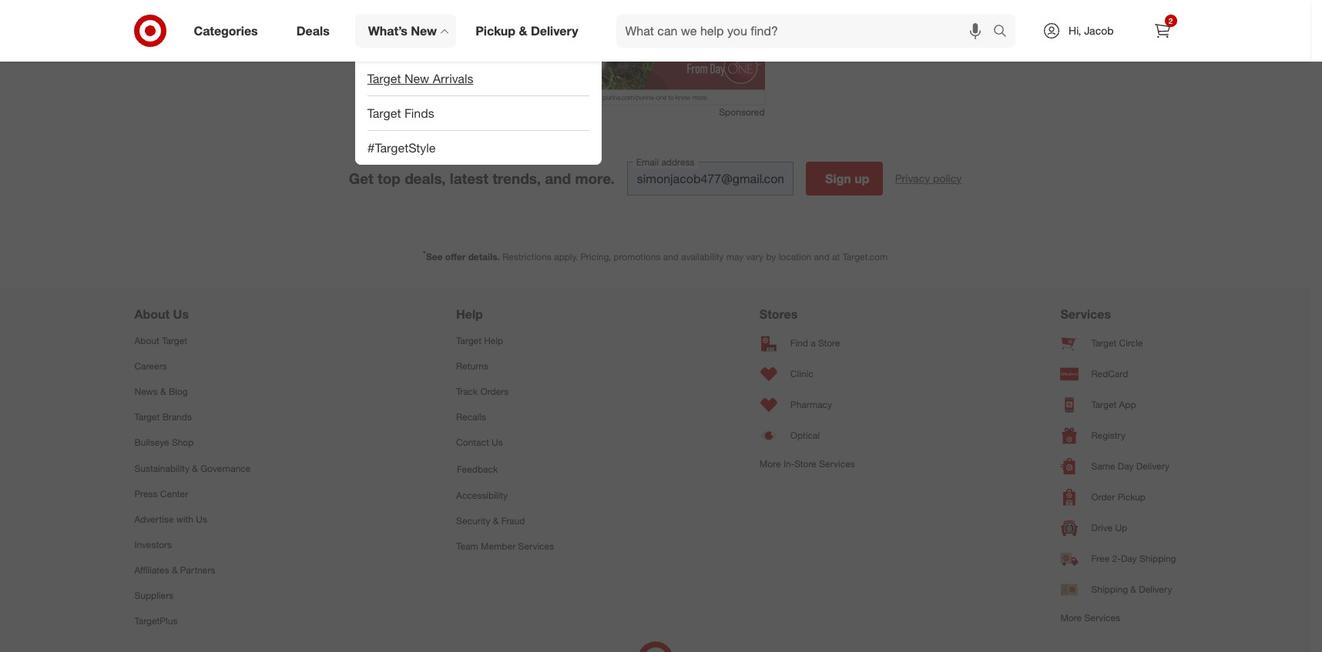 Task type: describe. For each thing, give the bounding box(es) containing it.
more in-store services
[[760, 458, 855, 470]]

hi,
[[1069, 24, 1081, 37]]

search button
[[986, 14, 1023, 51]]

same
[[1091, 461, 1115, 473]]

trends,
[[492, 169, 541, 187]]

*
[[423, 249, 426, 258]]

bullseye shop
[[134, 437, 194, 449]]

suppliers
[[134, 590, 174, 602]]

privacy policy link
[[895, 171, 962, 186]]

affiliates & partners link
[[134, 558, 251, 583]]

target app
[[1091, 399, 1136, 411]]

bullseye
[[134, 437, 169, 449]]

target finds link
[[355, 96, 602, 130]]

about for about us
[[134, 307, 170, 322]]

2 vertical spatial us
[[196, 514, 207, 525]]

details.
[[468, 251, 500, 263]]

promotions
[[614, 251, 661, 263]]

store for in-
[[795, 458, 817, 470]]

& for shipping
[[1131, 584, 1136, 596]]

see
[[426, 251, 443, 263]]

latest
[[450, 169, 488, 187]]

app
[[1119, 399, 1136, 411]]

team member services link
[[456, 534, 554, 559]]

drive up link
[[1061, 513, 1176, 544]]

0 horizontal spatial help
[[456, 307, 483, 322]]

services inside 'link'
[[819, 458, 855, 470]]

circle
[[1119, 338, 1143, 349]]

order pickup
[[1091, 492, 1146, 503]]

returns link
[[456, 354, 554, 379]]

news & blog link
[[134, 379, 251, 405]]

#targetstyle
[[367, 140, 436, 155]]

sustainability
[[134, 463, 190, 474]]

vary
[[746, 251, 764, 263]]

#targetstyle link
[[355, 131, 602, 165]]

target: expect more. pay less. image
[[439, 635, 872, 653]]

target for target help
[[456, 335, 482, 347]]

restrictions
[[502, 251, 552, 263]]

get
[[349, 169, 374, 187]]

recalls link
[[456, 405, 554, 430]]

track orders link
[[456, 379, 554, 405]]

availability
[[681, 251, 724, 263]]

What can we help you find? suggestions appear below search field
[[616, 14, 997, 48]]

team
[[456, 541, 478, 552]]

contact us link
[[456, 430, 554, 456]]

pickup & delivery link
[[462, 14, 598, 48]]

jacob
[[1084, 24, 1114, 37]]

0 horizontal spatial shipping
[[1091, 584, 1128, 596]]

free 2-day shipping
[[1091, 553, 1176, 565]]

find a store link
[[760, 328, 855, 359]]

team member services
[[456, 541, 554, 552]]

& for affiliates
[[172, 565, 178, 576]]

1 vertical spatial day
[[1121, 553, 1137, 565]]

targetplus
[[134, 616, 178, 628]]

same day delivery
[[1091, 461, 1170, 473]]

security
[[456, 515, 490, 527]]

privacy policy
[[895, 172, 962, 185]]

what's new link
[[355, 14, 456, 48]]

hi, jacob
[[1069, 24, 1114, 37]]

more for more services
[[1061, 612, 1082, 624]]

2 link
[[1145, 14, 1179, 48]]

center
[[160, 488, 188, 500]]

with
[[176, 514, 193, 525]]

news & blog
[[134, 386, 188, 398]]

find a store
[[790, 338, 840, 349]]

1 horizontal spatial and
[[663, 251, 679, 263]]

target new arrivals link
[[355, 62, 602, 96]]

sign up
[[825, 171, 870, 186]]

accessibility
[[456, 490, 508, 501]]

in-
[[784, 458, 795, 470]]

target for target app
[[1091, 399, 1117, 411]]

investors link
[[134, 532, 251, 558]]

offer
[[445, 251, 466, 263]]

1 horizontal spatial pickup
[[1118, 492, 1146, 503]]

help inside target help "link"
[[484, 335, 503, 347]]

more in-store services link
[[760, 451, 855, 477]]

target new arrivals
[[367, 71, 473, 86]]

at
[[832, 251, 840, 263]]

deals link
[[283, 14, 349, 48]]

target for target finds
[[367, 105, 401, 121]]

target brands
[[134, 412, 192, 423]]

up
[[855, 171, 870, 186]]

by
[[766, 251, 776, 263]]

us for about us
[[173, 307, 189, 322]]

2
[[1169, 16, 1173, 25]]

security & fraud
[[456, 515, 525, 527]]

policy
[[933, 172, 962, 185]]

affiliates
[[134, 565, 169, 576]]

sustainability & governance
[[134, 463, 251, 474]]



Task type: locate. For each thing, give the bounding box(es) containing it.
pricing,
[[580, 251, 611, 263]]

about up careers
[[134, 335, 159, 347]]

1 horizontal spatial more
[[1061, 612, 1082, 624]]

us right "contact"
[[492, 437, 503, 449]]

target
[[367, 71, 401, 86], [367, 105, 401, 121], [162, 335, 187, 347], [456, 335, 482, 347], [1091, 338, 1117, 349], [1091, 399, 1117, 411], [134, 412, 160, 423]]

2 vertical spatial delivery
[[1139, 584, 1172, 596]]

fraud
[[501, 515, 525, 527]]

order
[[1091, 492, 1115, 503]]

about
[[134, 307, 170, 322], [134, 335, 159, 347]]

location
[[779, 251, 811, 263]]

& left fraud
[[493, 515, 499, 527]]

2 about from the top
[[134, 335, 159, 347]]

new inside what's new link
[[411, 23, 437, 38]]

& left blog
[[160, 386, 166, 398]]

pickup right the 'order'
[[1118, 492, 1146, 503]]

more left in-
[[760, 458, 781, 470]]

deals
[[296, 23, 330, 38]]

1 horizontal spatial store
[[818, 338, 840, 349]]

2 horizontal spatial and
[[814, 251, 830, 263]]

0 vertical spatial more
[[760, 458, 781, 470]]

track
[[456, 386, 478, 398]]

about up about target
[[134, 307, 170, 322]]

1 vertical spatial store
[[795, 458, 817, 470]]

1 vertical spatial us
[[492, 437, 503, 449]]

us right the with
[[196, 514, 207, 525]]

target down news
[[134, 412, 160, 423]]

& for sustainability
[[192, 463, 198, 474]]

shipping & delivery
[[1091, 584, 1172, 596]]

help
[[456, 307, 483, 322], [484, 335, 503, 347]]

categories link
[[181, 14, 277, 48]]

redcard link
[[1061, 359, 1176, 390]]

registry link
[[1061, 421, 1176, 451]]

more down shipping & delivery link
[[1061, 612, 1082, 624]]

target for target circle
[[1091, 338, 1117, 349]]

about target link
[[134, 328, 251, 354]]

services down optical link
[[819, 458, 855, 470]]

0 horizontal spatial pickup
[[476, 23, 516, 38]]

1 vertical spatial more
[[1061, 612, 1082, 624]]

0 horizontal spatial store
[[795, 458, 817, 470]]

store inside 'link'
[[795, 458, 817, 470]]

recalls
[[456, 412, 486, 423]]

target up returns
[[456, 335, 482, 347]]

optical link
[[760, 421, 855, 451]]

& for news
[[160, 386, 166, 398]]

pharmacy
[[790, 399, 832, 411]]

2-
[[1112, 553, 1121, 565]]

day right same
[[1118, 461, 1134, 473]]

contact
[[456, 437, 489, 449]]

feedback
[[457, 464, 498, 475]]

0 horizontal spatial and
[[545, 169, 571, 187]]

new for target
[[404, 71, 429, 86]]

& for security
[[493, 515, 499, 527]]

target brands link
[[134, 405, 251, 430]]

services up target circle
[[1061, 307, 1111, 322]]

advertisement region
[[534, 0, 765, 105]]

services down fraud
[[518, 541, 554, 552]]

0 vertical spatial pickup
[[476, 23, 516, 38]]

store down optical link
[[795, 458, 817, 470]]

0 vertical spatial delivery
[[531, 23, 578, 38]]

shipping up shipping & delivery
[[1139, 553, 1176, 565]]

and left availability
[[663, 251, 679, 263]]

sponsored
[[719, 106, 765, 118]]

0 vertical spatial store
[[818, 338, 840, 349]]

new
[[411, 23, 437, 38], [404, 71, 429, 86]]

* see offer details. restrictions apply. pricing, promotions and availability may vary by location and at target.com
[[423, 249, 888, 263]]

1 vertical spatial help
[[484, 335, 503, 347]]

press
[[134, 488, 158, 500]]

what's
[[368, 23, 408, 38]]

& inside 'link'
[[493, 515, 499, 527]]

1 about from the top
[[134, 307, 170, 322]]

0 vertical spatial us
[[173, 307, 189, 322]]

1 horizontal spatial help
[[484, 335, 503, 347]]

sign
[[825, 171, 851, 186]]

delivery for pickup & delivery
[[531, 23, 578, 38]]

what's new
[[368, 23, 437, 38]]

order pickup link
[[1061, 482, 1176, 513]]

registry
[[1091, 430, 1126, 442]]

us up about target link
[[173, 307, 189, 322]]

more services link
[[1061, 606, 1176, 631]]

delivery for shipping & delivery
[[1139, 584, 1172, 596]]

& up target new arrivals link
[[519, 23, 527, 38]]

& down free 2-day shipping on the bottom right
[[1131, 584, 1136, 596]]

target left finds
[[367, 105, 401, 121]]

& right 'affiliates'
[[172, 565, 178, 576]]

store
[[818, 338, 840, 349], [795, 458, 817, 470]]

contact us
[[456, 437, 503, 449]]

targetplus link
[[134, 609, 251, 635]]

target app link
[[1061, 390, 1176, 421]]

target left app
[[1091, 399, 1117, 411]]

more inside 'link'
[[760, 458, 781, 470]]

affiliates & partners
[[134, 565, 215, 576]]

may
[[726, 251, 744, 263]]

1 horizontal spatial shipping
[[1139, 553, 1176, 565]]

1 vertical spatial pickup
[[1118, 492, 1146, 503]]

1 vertical spatial about
[[134, 335, 159, 347]]

services down shipping & delivery link
[[1084, 612, 1120, 624]]

0 vertical spatial help
[[456, 307, 483, 322]]

target left circle
[[1091, 338, 1117, 349]]

new for what's
[[411, 23, 437, 38]]

0 horizontal spatial us
[[173, 307, 189, 322]]

delivery for same day delivery
[[1136, 461, 1170, 473]]

shipping
[[1139, 553, 1176, 565], [1091, 584, 1128, 596]]

help up the target help
[[456, 307, 483, 322]]

press center
[[134, 488, 188, 500]]

None text field
[[627, 162, 793, 196]]

0 vertical spatial new
[[411, 23, 437, 38]]

shipping up more services link
[[1091, 584, 1128, 596]]

0 vertical spatial about
[[134, 307, 170, 322]]

apply.
[[554, 251, 578, 263]]

target for target new arrivals
[[367, 71, 401, 86]]

new right what's
[[411, 23, 437, 38]]

clinic link
[[760, 359, 855, 390]]

redcard
[[1091, 369, 1128, 380]]

target down about us
[[162, 335, 187, 347]]

member
[[481, 541, 516, 552]]

free 2-day shipping link
[[1061, 544, 1176, 575]]

find
[[790, 338, 808, 349]]

track orders
[[456, 386, 509, 398]]

and left more.
[[545, 169, 571, 187]]

target for target brands
[[134, 412, 160, 423]]

0 vertical spatial shipping
[[1139, 553, 1176, 565]]

new inside target new arrivals link
[[404, 71, 429, 86]]

feedback button
[[456, 456, 554, 483]]

target help
[[456, 335, 503, 347]]

1 horizontal spatial us
[[196, 514, 207, 525]]

target inside "link"
[[456, 335, 482, 347]]

about us
[[134, 307, 189, 322]]

0 vertical spatial day
[[1118, 461, 1134, 473]]

help up returns link
[[484, 335, 503, 347]]

target circle
[[1091, 338, 1143, 349]]

2 horizontal spatial us
[[492, 437, 503, 449]]

1 vertical spatial delivery
[[1136, 461, 1170, 473]]

store for a
[[818, 338, 840, 349]]

careers link
[[134, 354, 251, 379]]

pickup up target new arrivals link
[[476, 23, 516, 38]]

privacy
[[895, 172, 930, 185]]

stores
[[760, 307, 798, 322]]

0 horizontal spatial more
[[760, 458, 781, 470]]

bullseye shop link
[[134, 430, 251, 456]]

more for more in-store services
[[760, 458, 781, 470]]

1 vertical spatial shipping
[[1091, 584, 1128, 596]]

sustainability & governance link
[[134, 456, 251, 481]]

& for pickup
[[519, 23, 527, 38]]

about for about target
[[134, 335, 159, 347]]

blog
[[169, 386, 188, 398]]

day right free
[[1121, 553, 1137, 565]]

press center link
[[134, 481, 251, 507]]

store right a
[[818, 338, 840, 349]]

services
[[1061, 307, 1111, 322], [819, 458, 855, 470], [518, 541, 554, 552], [1084, 612, 1120, 624]]

us
[[173, 307, 189, 322], [492, 437, 503, 449], [196, 514, 207, 525]]

up
[[1115, 523, 1127, 534]]

a
[[811, 338, 816, 349]]

arrivals
[[433, 71, 473, 86]]

new up finds
[[404, 71, 429, 86]]

finds
[[404, 105, 434, 121]]

pharmacy link
[[760, 390, 855, 421]]

& down the bullseye shop 'link'
[[192, 463, 198, 474]]

about target
[[134, 335, 187, 347]]

investors
[[134, 539, 172, 551]]

us for contact us
[[492, 437, 503, 449]]

target up target finds
[[367, 71, 401, 86]]

get top deals, latest trends, and more.
[[349, 169, 615, 187]]

1 vertical spatial new
[[404, 71, 429, 86]]

and left at
[[814, 251, 830, 263]]

optical
[[790, 430, 820, 442]]



Task type: vqa. For each thing, say whether or not it's contained in the screenshot.
the topmost the within
no



